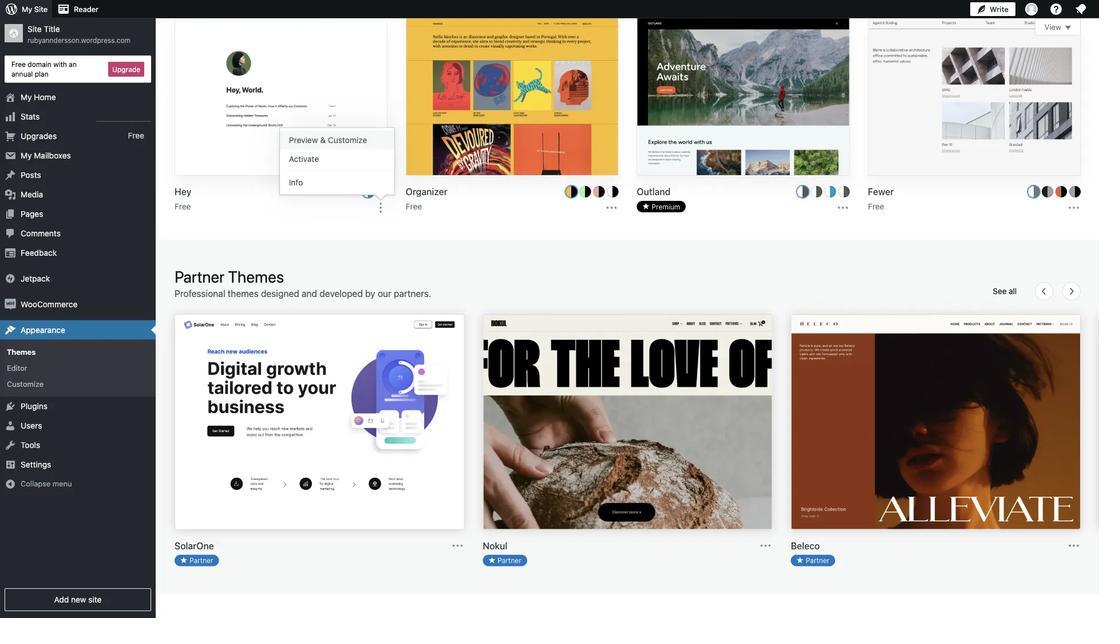 Task type: describe. For each thing, give the bounding box(es) containing it.
more options for theme hey image
[[374, 201, 388, 215]]

add new site link
[[5, 589, 151, 612]]

tools
[[21, 441, 40, 450]]

partner for solarone
[[190, 557, 213, 565]]

partner button for solarone
[[175, 555, 219, 567]]

write
[[990, 5, 1009, 13]]

stats link
[[0, 107, 156, 126]]

my home
[[21, 92, 56, 102]]

professional
[[175, 288, 225, 299]]

info link
[[280, 173, 394, 192]]

site inside "site title rubyanndersson.wordpress.com"
[[27, 24, 42, 34]]

feedback
[[21, 248, 57, 257]]

upgrade button
[[108, 62, 144, 77]]

customize link
[[0, 376, 156, 392]]

stats
[[21, 112, 40, 121]]

appearance
[[21, 325, 65, 335]]

my for my site
[[22, 5, 32, 13]]

nokul
[[483, 541, 508, 552]]

my for my mailboxes
[[21, 151, 32, 160]]

see
[[993, 287, 1007, 296]]

partner for beleco
[[806, 557, 830, 565]]

see all
[[993, 287, 1017, 296]]

site
[[88, 595, 102, 605]]

feedback link
[[0, 243, 156, 263]]

closed image
[[1066, 26, 1072, 30]]

media link
[[0, 185, 156, 204]]

see all button
[[993, 286, 1017, 297]]

more options for theme organizer image
[[605, 201, 619, 215]]

plugins link
[[0, 397, 156, 416]]

add
[[54, 595, 69, 605]]

beleco
[[791, 541, 820, 552]]

posts link
[[0, 165, 156, 185]]

reader
[[74, 5, 98, 13]]

solarone is a fresh, minimal, and professional wordpress block theme. this theme is suitable for corporate business websites or agencies, freelancers and small startups. image
[[175, 315, 464, 532]]

my mailboxes
[[21, 151, 71, 160]]

collapse
[[21, 480, 51, 488]]

outland
[[637, 187, 671, 197]]

more options for theme beleco image
[[1068, 539, 1081, 553]]

designed
[[261, 288, 299, 299]]

free inside free domain with an annual plan
[[11, 60, 26, 68]]

and
[[302, 288, 317, 299]]

organizer
[[406, 187, 448, 197]]

settings link
[[0, 455, 156, 475]]

rubyanndersson.wordpress.com
[[27, 36, 131, 44]]

nokul is a tasty block wordpress theme that will help your pastries and doughs take center stage and get the attention they deserve. thanks to nokul's seamless design, your website visitors will enjoy adding your products to cart and will keep coming back. image
[[484, 315, 772, 543]]

my home link
[[0, 87, 156, 107]]

premium
[[652, 203, 681, 211]]

a wordpress theme for travel-related websites and blogs designed to showcase stunning destinations around the world. image
[[638, 18, 850, 177]]

my mailboxes link
[[0, 146, 156, 165]]

developed
[[320, 288, 363, 299]]

appearance link
[[0, 320, 156, 340]]

highest hourly views 0 image
[[97, 114, 151, 122]]

menu
[[53, 480, 72, 488]]

img image for woocommerce
[[5, 299, 16, 310]]

collapse menu
[[21, 480, 72, 488]]

by
[[365, 288, 375, 299]]

partner for nokul
[[498, 557, 522, 565]]

editor link
[[0, 360, 156, 376]]

upgrades
[[21, 131, 57, 141]]

an
[[69, 60, 77, 68]]

mailboxes
[[34, 151, 71, 160]]

hey is a simple personal blog theme. image
[[175, 18, 387, 177]]

all
[[1009, 287, 1017, 296]]

my site link
[[0, 0, 52, 18]]

upgrade
[[112, 65, 140, 73]]

tooltip containing preview & customize
[[274, 128, 395, 201]]

0 vertical spatial site
[[34, 5, 48, 13]]

solarone
[[175, 541, 214, 552]]

jetpack
[[21, 274, 50, 283]]

menu inside tooltip
[[280, 128, 394, 195]]



Task type: vqa. For each thing, say whether or not it's contained in the screenshot.
Manage your notifications icon
yes



Task type: locate. For each thing, give the bounding box(es) containing it.
hey
[[175, 187, 191, 197]]

&
[[320, 136, 326, 145]]

users
[[21, 421, 42, 431]]

title
[[44, 24, 60, 34]]

more options for theme solarone image
[[451, 539, 465, 553]]

1 horizontal spatial partner button
[[483, 555, 527, 567]]

my site
[[22, 5, 48, 13]]

free domain with an annual plan
[[11, 60, 77, 78]]

img image
[[5, 273, 16, 284], [5, 299, 16, 310]]

1 horizontal spatial customize
[[328, 136, 367, 145]]

2 horizontal spatial partner button
[[791, 555, 836, 567]]

fewer
[[868, 187, 894, 197]]

0 horizontal spatial themes
[[7, 348, 36, 356]]

customize inside preview & customize button
[[328, 136, 367, 145]]

editor
[[7, 364, 27, 372]]

partner up professional
[[175, 268, 225, 286]]

partner
[[175, 268, 225, 286], [190, 557, 213, 565], [498, 557, 522, 565], [806, 557, 830, 565]]

domain
[[28, 60, 51, 68]]

site up title
[[34, 5, 48, 13]]

img image inside jetpack link
[[5, 273, 16, 284]]

my profile image
[[1026, 3, 1038, 15]]

view button
[[1035, 18, 1081, 36]]

partner button for nokul
[[483, 555, 527, 567]]

img image inside 'woocommerce' link
[[5, 299, 16, 310]]

themes
[[228, 268, 284, 286], [7, 348, 36, 356]]

partner down the solarone
[[190, 557, 213, 565]]

1 img image from the top
[[5, 273, 16, 284]]

0 vertical spatial themes
[[228, 268, 284, 286]]

img image left woocommerce
[[5, 299, 16, 310]]

plugins
[[21, 402, 48, 411]]

tooltip
[[274, 128, 395, 201]]

help image
[[1050, 2, 1064, 16]]

my up "posts"
[[21, 151, 32, 160]]

site left title
[[27, 24, 42, 34]]

partner button down nokul
[[483, 555, 527, 567]]

1 vertical spatial img image
[[5, 299, 16, 310]]

img image for jetpack
[[5, 273, 16, 284]]

partner down nokul
[[498, 557, 522, 565]]

partner button down the solarone
[[175, 555, 219, 567]]

site
[[34, 5, 48, 13], [27, 24, 42, 34]]

customize inside customize link
[[7, 380, 44, 389]]

0 vertical spatial my
[[22, 5, 32, 13]]

0 horizontal spatial partner button
[[175, 555, 219, 567]]

posts
[[21, 170, 41, 180]]

1 horizontal spatial themes
[[228, 268, 284, 286]]

preview
[[289, 136, 318, 145]]

0 horizontal spatial customize
[[7, 380, 44, 389]]

free for organizer
[[406, 202, 422, 211]]

2 vertical spatial my
[[21, 151, 32, 160]]

partner button
[[175, 555, 219, 567], [483, 555, 527, 567], [791, 555, 836, 567]]

view
[[1045, 23, 1062, 31]]

free for fewer
[[868, 202, 885, 211]]

free
[[11, 60, 26, 68], [128, 131, 144, 141], [175, 202, 191, 211], [406, 202, 422, 211], [868, 202, 885, 211]]

activate button
[[280, 150, 394, 168]]

our partners.
[[378, 288, 431, 299]]

free up annual plan
[[11, 60, 26, 68]]

themes up themes
[[228, 268, 284, 286]]

2 partner button from the left
[[483, 555, 527, 567]]

img image left jetpack
[[5, 273, 16, 284]]

pages link
[[0, 204, 156, 224]]

new
[[71, 595, 86, 605]]

preview & customize
[[289, 136, 367, 145]]

write link
[[971, 0, 1016, 18]]

home
[[34, 92, 56, 102]]

pages
[[21, 209, 43, 219]]

attract loyal customers to your personal-care brand with the lovely beleco theme for woocommerce. the minimal design of beleco has a subtle ambiance ideal for beauty and skincare products. image
[[792, 315, 1081, 543]]

add new site
[[54, 595, 102, 605]]

1 vertical spatial themes
[[7, 348, 36, 356]]

more options for theme nokul image
[[759, 539, 773, 553]]

free down fewer
[[868, 202, 885, 211]]

comments
[[21, 229, 61, 238]]

1 vertical spatial customize
[[7, 380, 44, 389]]

themes up editor
[[7, 348, 36, 356]]

premium button
[[637, 201, 686, 213]]

0 vertical spatial customize
[[328, 136, 367, 145]]

with
[[53, 60, 67, 68]]

themes inside partner themes professional themes designed and developed by our partners.
[[228, 268, 284, 286]]

woocommerce link
[[0, 295, 156, 314]]

1 vertical spatial my
[[21, 92, 32, 102]]

menu containing preview & customize
[[280, 128, 394, 195]]

more options for theme outland image
[[836, 201, 850, 215]]

annual plan
[[11, 70, 48, 78]]

manage your notifications image
[[1074, 2, 1088, 16]]

activate
[[289, 154, 319, 164]]

themes inside themes link
[[7, 348, 36, 356]]

customize down editor
[[7, 380, 44, 389]]

media
[[21, 190, 43, 199]]

partner down beleco
[[806, 557, 830, 565]]

themes link
[[0, 344, 156, 360]]

users link
[[0, 416, 156, 436]]

1 partner button from the left
[[175, 555, 219, 567]]

fewer is perfect for showcasing portfolios and blogs. with a clean and opinionated design, it offers excellent typography and style variations that make it easy to present your work or business. the theme is highly versatile, making it ideal for bloggers and businesses alike, and it offers a range of customizable options that allow you to tailor your site to your specific needs. image
[[869, 18, 1081, 177]]

1 vertical spatial site
[[27, 24, 42, 34]]

partner themes professional themes designed and developed by our partners.
[[175, 268, 431, 299]]

comments link
[[0, 224, 156, 243]]

partner inside partner themes professional themes designed and developed by our partners.
[[175, 268, 225, 286]]

reader link
[[52, 0, 103, 18]]

themes
[[228, 288, 259, 299]]

my left reader link
[[22, 5, 32, 13]]

partner button for beleco
[[791, 555, 836, 567]]

collapse menu link
[[0, 475, 156, 494]]

free down highest hourly views 0 image
[[128, 131, 144, 141]]

free for hey
[[175, 202, 191, 211]]

my for my home
[[21, 92, 32, 102]]

settings
[[21, 460, 51, 470]]

2 img image from the top
[[5, 299, 16, 310]]

menu
[[280, 128, 394, 195]]

tools link
[[0, 436, 156, 455]]

site title rubyanndersson.wordpress.com
[[27, 24, 131, 44]]

preview & customize button
[[280, 131, 394, 150]]

my left home
[[21, 92, 32, 102]]

organizer has a simple structure and displays only the necessary information a real portfolio can benefit from. it's ready to be used by designers, artists, architects, and creators. image
[[406, 18, 618, 177]]

0 vertical spatial img image
[[5, 273, 16, 284]]

woocommerce
[[21, 300, 78, 309]]

partner button down beleco
[[791, 555, 836, 567]]

more options for theme fewer image
[[1068, 201, 1081, 215]]

info
[[289, 178, 303, 187]]

customize up activate button
[[328, 136, 367, 145]]

free down hey
[[175, 202, 191, 211]]

3 partner button from the left
[[791, 555, 836, 567]]

free down organizer
[[406, 202, 422, 211]]

jetpack link
[[0, 269, 156, 288]]

my
[[22, 5, 32, 13], [21, 92, 32, 102], [21, 151, 32, 160]]

customize
[[328, 136, 367, 145], [7, 380, 44, 389]]



